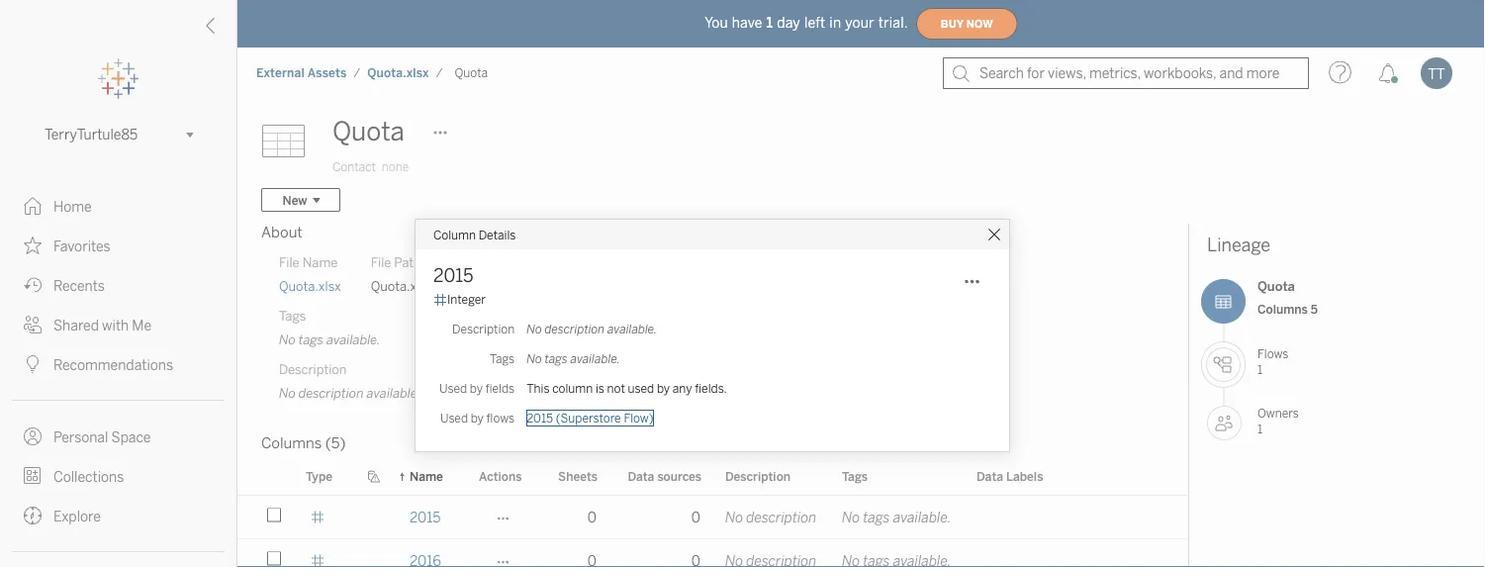 Task type: describe. For each thing, give the bounding box(es) containing it.
contact none
[[333, 160, 409, 174]]

collections
[[53, 469, 124, 485]]

row group containing 2015
[[238, 496, 1275, 567]]

description for no description available.
[[545, 322, 605, 337]]

columns (5)
[[261, 435, 346, 452]]

table image
[[261, 112, 321, 171]]

personal space
[[53, 429, 151, 445]]

columns image
[[1202, 279, 1246, 324]]

2015 link
[[410, 496, 441, 539]]

home link
[[0, 186, 237, 226]]

is
[[596, 382, 605, 396]]

sources
[[658, 469, 702, 484]]

your
[[846, 15, 875, 31]]

shared with me
[[53, 317, 152, 334]]

file for file type
[[463, 254, 483, 270]]

2015 (superstore flow)
[[527, 411, 654, 426]]

navigation panel element
[[0, 59, 237, 567]]

new button
[[261, 188, 341, 212]]

0 horizontal spatial columns
[[261, 435, 322, 452]]

description no description available.
[[279, 361, 421, 401]]

quota inside quota columns 5
[[1258, 279, 1296, 295]]

have
[[732, 15, 763, 31]]

column
[[553, 382, 593, 396]]

no tags available. inside the column details dialog
[[527, 352, 621, 366]]

flows
[[1258, 347, 1289, 361]]

tags inside the column details dialog
[[490, 352, 515, 366]]

flows 1
[[1258, 347, 1289, 377]]

file type microsoft excel
[[463, 254, 552, 294]]

assets
[[308, 66, 347, 80]]

description for no description
[[747, 509, 817, 526]]

no description available.
[[527, 322, 658, 337]]

trial.
[[879, 15, 909, 31]]

path
[[394, 254, 421, 270]]

not
[[607, 382, 625, 396]]

any
[[673, 382, 692, 396]]

used for used by fields
[[440, 382, 467, 396]]

none
[[382, 160, 409, 174]]

quota.xlsx for file path quota.xlsx
[[371, 278, 433, 294]]

recommendations link
[[0, 345, 237, 384]]

no inside tags no tags available.
[[279, 332, 296, 347]]

quota columns 5
[[1258, 279, 1319, 316]]

(superstore
[[556, 411, 621, 426]]

you
[[705, 15, 728, 31]]

available. inside description no description available.
[[367, 385, 421, 401]]

quota element
[[449, 66, 494, 80]]

2 horizontal spatial tags
[[842, 469, 868, 484]]

column
[[434, 227, 476, 242]]

details
[[479, 227, 516, 242]]

personal
[[53, 429, 108, 445]]

buy
[[941, 18, 964, 30]]

description inside the column details dialog
[[453, 322, 515, 337]]

2 0 from the left
[[692, 509, 701, 526]]

name inside grid
[[410, 469, 443, 484]]

5
[[1311, 302, 1319, 316]]

used
[[628, 382, 655, 396]]

data for data sources
[[628, 469, 655, 484]]

fields.
[[695, 382, 727, 396]]

0 vertical spatial quota
[[455, 66, 488, 80]]

type inside file type microsoft excel
[[486, 254, 514, 270]]

grid containing 2015
[[238, 458, 1275, 567]]

integer image
[[311, 510, 325, 524]]

1 vertical spatial type
[[306, 469, 333, 484]]

about
[[261, 224, 303, 242]]

column details
[[434, 227, 516, 242]]

file for file path
[[371, 254, 391, 270]]

in
[[830, 15, 842, 31]]

flows image
[[1207, 347, 1241, 382]]

no description
[[726, 509, 817, 526]]

flows
[[487, 411, 515, 426]]

new
[[283, 193, 307, 207]]

by for flows
[[471, 411, 484, 426]]

1 for owners 1
[[1258, 422, 1263, 436]]

owners 1
[[1258, 406, 1300, 436]]

external
[[256, 66, 305, 80]]

used by fields
[[440, 382, 515, 396]]

owners image
[[1208, 406, 1242, 441]]

contact
[[333, 160, 376, 174]]

owners
[[1258, 406, 1300, 421]]

this
[[527, 382, 550, 396]]

number base icon image
[[434, 293, 447, 307]]

excel
[[521, 278, 552, 294]]

description inside grid
[[726, 469, 791, 484]]

used by flows
[[440, 411, 515, 426]]

labels
[[1007, 469, 1044, 484]]

home
[[53, 198, 92, 215]]

tags inside tags no tags available.
[[299, 332, 324, 347]]

space
[[111, 429, 151, 445]]

integer
[[447, 293, 486, 307]]

file for file name
[[279, 254, 300, 270]]

flow)
[[624, 411, 654, 426]]



Task type: vqa. For each thing, say whether or not it's contained in the screenshot.
Select
no



Task type: locate. For each thing, give the bounding box(es) containing it.
1 vertical spatial no tags available.
[[842, 509, 952, 526]]

used down 'used by fields'
[[440, 411, 468, 426]]

recents link
[[0, 265, 237, 305]]

by left the any
[[657, 382, 670, 396]]

0 down sheets
[[588, 509, 597, 526]]

left
[[805, 15, 826, 31]]

description inside description no description available.
[[299, 385, 364, 401]]

1 down owners
[[1258, 422, 1263, 436]]

1 horizontal spatial description
[[545, 322, 605, 337]]

1 vertical spatial description
[[299, 385, 364, 401]]

2 horizontal spatial description
[[726, 469, 791, 484]]

tags
[[299, 332, 324, 347], [545, 352, 568, 366], [864, 509, 890, 526]]

1 horizontal spatial file
[[371, 254, 391, 270]]

quota.xlsx right assets
[[368, 66, 429, 80]]

0 down sources
[[692, 509, 701, 526]]

1 vertical spatial quota
[[333, 116, 405, 147]]

shared
[[53, 317, 99, 334]]

1 left 'day'
[[767, 15, 773, 31]]

1 horizontal spatial /
[[436, 66, 443, 80]]

sheets
[[558, 469, 598, 484]]

shared with me link
[[0, 305, 237, 345]]

columns left the 5
[[1258, 302, 1308, 316]]

lineage
[[1208, 235, 1271, 256]]

1 0 from the left
[[588, 509, 597, 526]]

1 horizontal spatial description
[[453, 322, 515, 337]]

1 data from the left
[[628, 469, 655, 484]]

name down about
[[303, 254, 338, 270]]

external assets / quota.xlsx /
[[256, 66, 443, 80]]

data labels
[[977, 469, 1044, 484]]

2 data from the left
[[977, 469, 1004, 484]]

grid
[[238, 458, 1275, 567]]

1 inside owners 1
[[1258, 422, 1263, 436]]

description up no description
[[726, 469, 791, 484]]

1 horizontal spatial columns
[[1258, 302, 1308, 316]]

1 horizontal spatial quota.xlsx link
[[367, 65, 430, 81]]

2 / from the left
[[436, 66, 443, 80]]

available. inside tags no tags available.
[[327, 332, 381, 347]]

2 vertical spatial 2015
[[410, 509, 441, 526]]

1 for flows 1
[[1258, 362, 1263, 377]]

0 horizontal spatial description
[[299, 385, 364, 401]]

tags inside row group
[[864, 509, 890, 526]]

this column is not used by any fields.
[[527, 382, 727, 396]]

0 horizontal spatial no tags available.
[[527, 352, 621, 366]]

1
[[767, 15, 773, 31], [1258, 362, 1263, 377], [1258, 422, 1263, 436]]

fields
[[486, 382, 515, 396]]

2015
[[434, 265, 474, 287], [527, 411, 553, 426], [410, 509, 441, 526]]

0 vertical spatial tags
[[299, 332, 324, 347]]

data left sources
[[628, 469, 655, 484]]

1 horizontal spatial data
[[977, 469, 1004, 484]]

by
[[470, 382, 483, 396], [657, 382, 670, 396], [471, 411, 484, 426]]

2 vertical spatial description
[[726, 469, 791, 484]]

1 down flows
[[1258, 362, 1263, 377]]

1 vertical spatial quota.xlsx link
[[279, 277, 341, 295]]

1 / from the left
[[354, 66, 361, 80]]

columns left (5) on the bottom left
[[261, 435, 322, 452]]

row down sources
[[238, 496, 1275, 541]]

external assets link
[[255, 65, 348, 81]]

used for used by flows
[[440, 411, 468, 426]]

0 horizontal spatial tags
[[279, 308, 306, 324]]

description inside the column details dialog
[[545, 322, 605, 337]]

name up 2015 link
[[410, 469, 443, 484]]

2 vertical spatial 1
[[1258, 422, 1263, 436]]

2 horizontal spatial file
[[463, 254, 483, 270]]

0 vertical spatial name
[[303, 254, 338, 270]]

2 vertical spatial tags
[[864, 509, 890, 526]]

0 vertical spatial type
[[486, 254, 514, 270]]

column details dialog
[[416, 220, 1010, 451]]

1 vertical spatial tags
[[490, 352, 515, 366]]

quota.xlsx down path
[[371, 278, 433, 294]]

0 horizontal spatial tags
[[299, 332, 324, 347]]

1 vertical spatial columns
[[261, 435, 322, 452]]

name inside file name quota.xlsx
[[303, 254, 338, 270]]

0 vertical spatial used
[[440, 382, 467, 396]]

2 horizontal spatial quota
[[1258, 279, 1296, 295]]

file
[[279, 254, 300, 270], [371, 254, 391, 270], [463, 254, 483, 270]]

1 used from the top
[[440, 382, 467, 396]]

used
[[440, 382, 467, 396], [440, 411, 468, 426]]

0 horizontal spatial file
[[279, 254, 300, 270]]

type
[[486, 254, 514, 270], [306, 469, 333, 484]]

row
[[238, 496, 1275, 541], [238, 540, 1275, 567]]

2 horizontal spatial tags
[[864, 509, 890, 526]]

0 horizontal spatial description
[[279, 361, 347, 377]]

0 horizontal spatial /
[[354, 66, 361, 80]]

2015 (superstore flow) link
[[527, 411, 654, 426]]

0 vertical spatial 1
[[767, 15, 773, 31]]

file inside file name quota.xlsx
[[279, 254, 300, 270]]

type up the microsoft
[[486, 254, 514, 270]]

no
[[527, 322, 542, 337], [279, 332, 296, 347], [527, 352, 542, 366], [279, 385, 296, 401], [726, 509, 744, 526], [842, 509, 860, 526]]

2 vertical spatial description
[[747, 509, 817, 526]]

description down integer
[[453, 322, 515, 337]]

0 vertical spatial tags
[[279, 308, 306, 324]]

you have 1 day left in your trial.
[[705, 15, 909, 31]]

recommendations
[[53, 357, 173, 373]]

microsoft
[[463, 278, 518, 294]]

0 vertical spatial quota.xlsx link
[[367, 65, 430, 81]]

buy now
[[941, 18, 994, 30]]

row down no description
[[238, 540, 1275, 567]]

buy now button
[[916, 8, 1018, 40]]

/ left quota element
[[436, 66, 443, 80]]

data left labels
[[977, 469, 1004, 484]]

main navigation. press the up and down arrow keys to access links. element
[[0, 186, 237, 567]]

favorites link
[[0, 226, 237, 265]]

me
[[132, 317, 152, 334]]

quota.xlsx up tags no tags available.
[[279, 278, 341, 294]]

quota.xlsx link up tags no tags available.
[[279, 277, 341, 295]]

tags no tags available.
[[279, 308, 381, 347]]

0 vertical spatial 2015
[[434, 265, 474, 287]]

1 vertical spatial description
[[279, 361, 347, 377]]

with
[[102, 317, 129, 334]]

0 horizontal spatial quota
[[333, 116, 405, 147]]

description inside row group
[[747, 509, 817, 526]]

1 horizontal spatial quota
[[455, 66, 488, 80]]

quota.xlsx link
[[367, 65, 430, 81], [279, 277, 341, 295]]

0 horizontal spatial quota.xlsx link
[[279, 277, 341, 295]]

1 vertical spatial tags
[[545, 352, 568, 366]]

2 row from the top
[[238, 540, 1275, 567]]

favorites
[[53, 238, 111, 254]]

tags inside the column details dialog
[[545, 352, 568, 366]]

3 file from the left
[[463, 254, 483, 270]]

2015 for 2015 link
[[410, 509, 441, 526]]

2 vertical spatial quota
[[1258, 279, 1296, 295]]

1 horizontal spatial 0
[[692, 509, 701, 526]]

type down 'columns (5)'
[[306, 469, 333, 484]]

1 vertical spatial used
[[440, 411, 468, 426]]

1 horizontal spatial tags
[[490, 352, 515, 366]]

data for data labels
[[977, 469, 1004, 484]]

0 horizontal spatial type
[[306, 469, 333, 484]]

0
[[588, 509, 597, 526], [692, 509, 701, 526]]

no inside description no description available.
[[279, 385, 296, 401]]

0 vertical spatial columns
[[1258, 302, 1308, 316]]

explore link
[[0, 496, 237, 536]]

file down column details
[[463, 254, 483, 270]]

explore
[[53, 508, 101, 525]]

day
[[777, 15, 801, 31]]

(5)
[[325, 435, 346, 452]]

1 file from the left
[[279, 254, 300, 270]]

description
[[453, 322, 515, 337], [279, 361, 347, 377], [726, 469, 791, 484]]

2015 for 2015 (superstore flow)
[[527, 411, 553, 426]]

1 horizontal spatial no tags available.
[[842, 509, 952, 526]]

1 vertical spatial 1
[[1258, 362, 1263, 377]]

row group
[[238, 496, 1275, 567]]

actions
[[479, 469, 522, 484]]

0 horizontal spatial 0
[[588, 509, 597, 526]]

available.
[[608, 322, 658, 337], [327, 332, 381, 347], [571, 352, 621, 366], [367, 385, 421, 401], [894, 509, 952, 526]]

quota.xlsx
[[368, 66, 429, 80], [279, 278, 341, 294], [371, 278, 433, 294]]

file inside file type microsoft excel
[[463, 254, 483, 270]]

by for fields
[[470, 382, 483, 396]]

tags
[[279, 308, 306, 324], [490, 352, 515, 366], [842, 469, 868, 484]]

0 horizontal spatial name
[[303, 254, 338, 270]]

1 vertical spatial 2015
[[527, 411, 553, 426]]

integer image
[[311, 554, 325, 567]]

tags inside tags no tags available.
[[279, 308, 306, 324]]

1 horizontal spatial type
[[486, 254, 514, 270]]

file path quota.xlsx
[[371, 254, 433, 294]]

data
[[628, 469, 655, 484], [977, 469, 1004, 484]]

file left path
[[371, 254, 391, 270]]

recents
[[53, 278, 105, 294]]

0 horizontal spatial data
[[628, 469, 655, 484]]

now
[[967, 18, 994, 30]]

/ right assets
[[354, 66, 361, 80]]

data sources
[[628, 469, 702, 484]]

0 vertical spatial no tags available.
[[527, 352, 621, 366]]

quota
[[455, 66, 488, 80], [333, 116, 405, 147], [1258, 279, 1296, 295]]

1 horizontal spatial tags
[[545, 352, 568, 366]]

file inside file path quota.xlsx
[[371, 254, 391, 270]]

by left "flows"
[[471, 411, 484, 426]]

1 vertical spatial name
[[410, 469, 443, 484]]

description inside description no description available.
[[279, 361, 347, 377]]

quota.xlsx for file name quota.xlsx
[[279, 278, 341, 294]]

2 horizontal spatial description
[[747, 509, 817, 526]]

file down about
[[279, 254, 300, 270]]

by left fields
[[470, 382, 483, 396]]

2 vertical spatial tags
[[842, 469, 868, 484]]

description down tags no tags available.
[[279, 361, 347, 377]]

1 row from the top
[[238, 496, 1275, 541]]

2 used from the top
[[440, 411, 468, 426]]

used up used by flows
[[440, 382, 467, 396]]

1 inside flows 1
[[1258, 362, 1263, 377]]

0 vertical spatial description
[[453, 322, 515, 337]]

available. inside row group
[[894, 509, 952, 526]]

0 vertical spatial description
[[545, 322, 605, 337]]

no tags available.
[[527, 352, 621, 366], [842, 509, 952, 526]]

2015 inside row
[[410, 509, 441, 526]]

personal space link
[[0, 417, 237, 456]]

columns inside quota columns 5
[[1258, 302, 1308, 316]]

1 horizontal spatial name
[[410, 469, 443, 484]]

quota.xlsx link right assets
[[367, 65, 430, 81]]

columns
[[1258, 302, 1308, 316], [261, 435, 322, 452]]

2 file from the left
[[371, 254, 391, 270]]

file name quota.xlsx
[[279, 254, 341, 294]]

row containing 2015
[[238, 496, 1275, 541]]

collections link
[[0, 456, 237, 496]]



